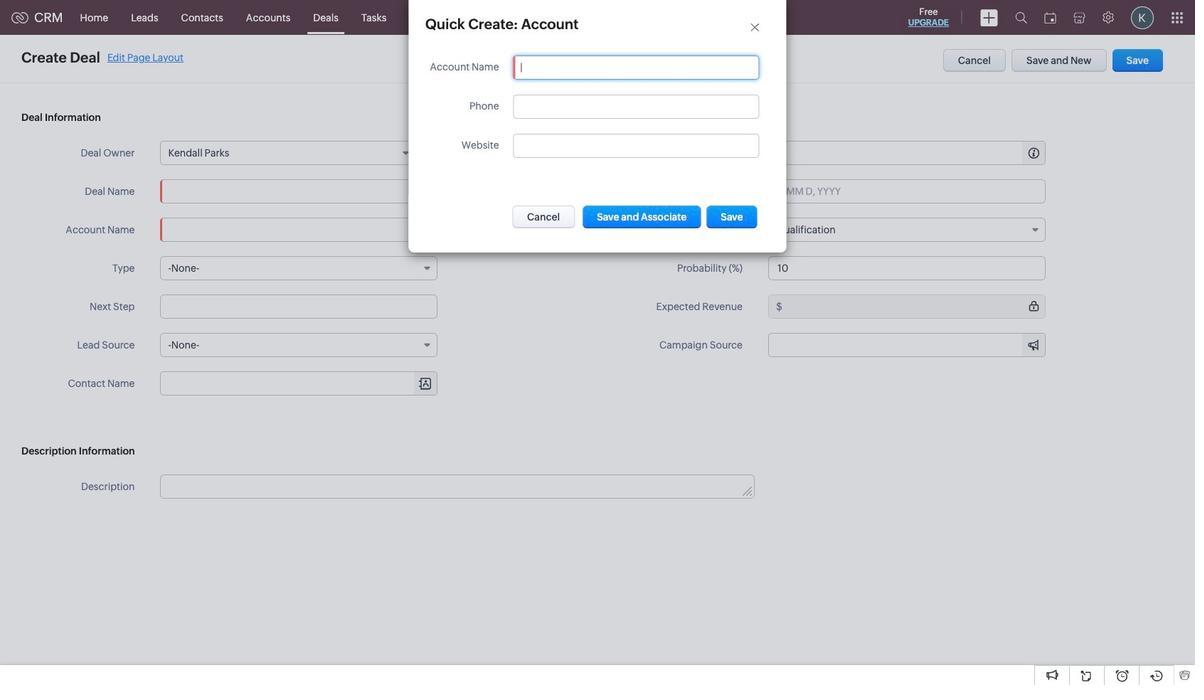 Task type: vqa. For each thing, say whether or not it's contained in the screenshot.
the MMM D, YYYY text box
yes



Task type: locate. For each thing, give the bounding box(es) containing it.
None text field
[[521, 62, 752, 73], [160, 179, 438, 204], [161, 475, 754, 498], [521, 62, 752, 73], [160, 179, 438, 204], [161, 475, 754, 498]]

None button
[[513, 206, 575, 228], [583, 206, 701, 228], [513, 206, 575, 228], [583, 206, 701, 228]]

MMM D, YYYY text field
[[769, 179, 1046, 204]]

logo image
[[11, 12, 28, 23]]

None text field
[[785, 142, 1046, 164], [769, 256, 1046, 280], [160, 295, 438, 319], [785, 142, 1046, 164], [769, 256, 1046, 280], [160, 295, 438, 319]]

None submit
[[707, 206, 758, 228]]



